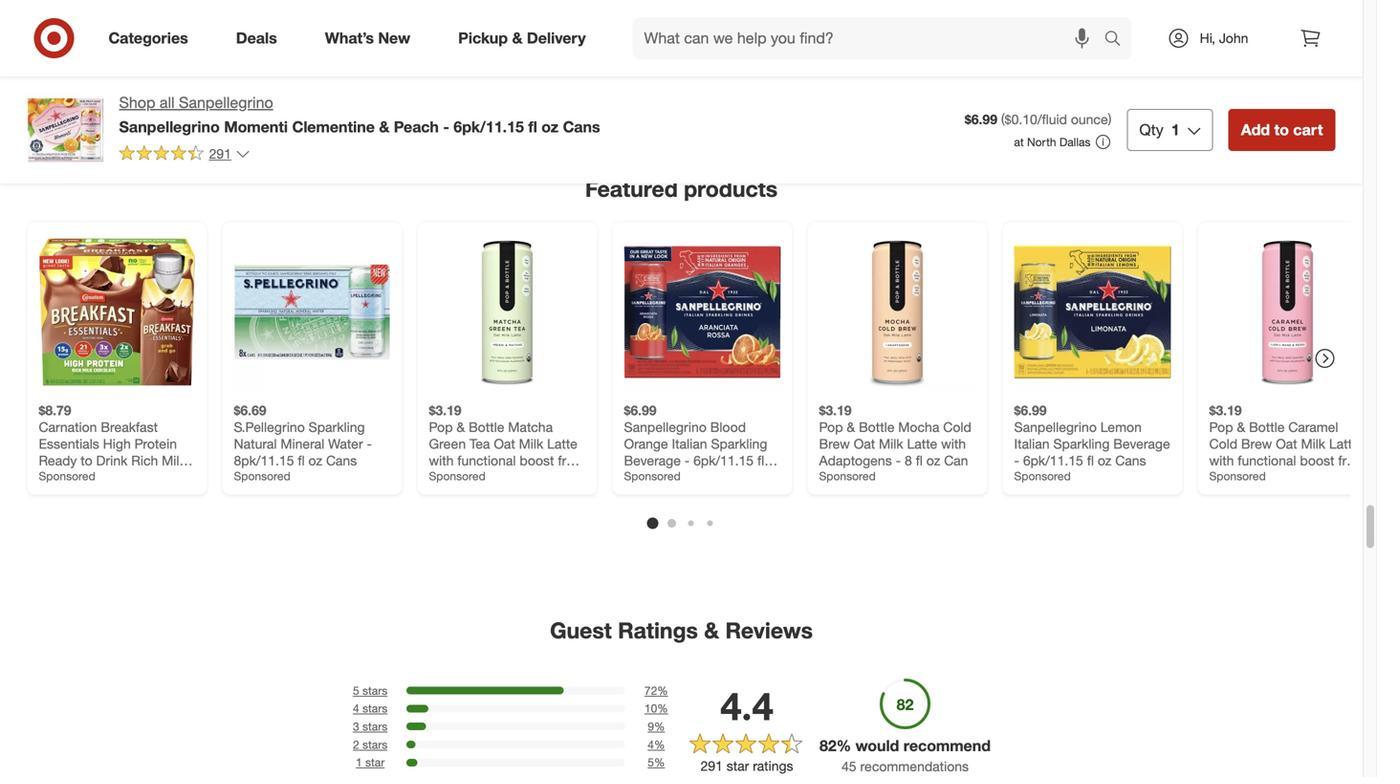 Task type: vqa. For each thing, say whether or not it's contained in the screenshot.


Task type: locate. For each thing, give the bounding box(es) containing it.
0 horizontal spatial 6pk/11.15
[[454, 118, 524, 136]]

1 horizontal spatial 6pk/11.15
[[694, 452, 754, 469]]

reishi inside $3.19 pop & bottle matcha green tea oat milk latte with functional boost from reishi and maitake - 8 fl oz can
[[429, 469, 466, 486]]

- inside $8.79 carnation breakfast essentials high protein ready to drink rich milk chocolate - 6ct / 1.5qt
[[104, 469, 109, 486]]

2 horizontal spatial can
[[1249, 486, 1274, 503]]

milk inside $3.19 pop & bottle mocha cold brew oat milk latte with adaptogens - 8 fl oz can sponsored
[[879, 436, 904, 452]]

2 horizontal spatial sparkling
[[1054, 436, 1110, 452]]

8 right maitake
[[555, 469, 563, 486]]

1 horizontal spatial brew
[[1242, 436, 1273, 452]]

from inside $3.19 pop & bottle matcha green tea oat milk latte with functional boost from reishi and maitake - 8 fl oz can
[[558, 452, 586, 469]]

pop inside $3.19 pop & bottle caramel cold brew oat milk latte with functional boost from reishi and lion's mane - 8 fl oz can
[[1210, 419, 1234, 436]]

0 vertical spatial to
[[1275, 121, 1290, 139]]

2 brew from the left
[[1242, 436, 1273, 452]]

& left peach
[[379, 118, 390, 136]]

cans right mineral
[[326, 452, 357, 469]]

1 horizontal spatial 291
[[701, 758, 723, 775]]

brew left mocha
[[820, 436, 850, 452]]

image of sanpellegrino momenti clementine & peach - 6pk/11.15 fl oz cans image
[[27, 92, 104, 168]]

deals link
[[220, 17, 301, 59]]

4 up 3
[[353, 702, 359, 716]]

oat inside $3.19 pop & bottle caramel cold brew oat milk latte with functional boost from reishi and lion's mane - 8 fl oz can
[[1277, 436, 1298, 452]]

2 horizontal spatial pop
[[1210, 419, 1234, 436]]

oz down green
[[429, 486, 443, 503]]

$6.99 inside '$6.99 sanpellegrino lemon italian sparkling beverage - 6pk/11.15 fl oz cans sponsored'
[[1015, 402, 1047, 419]]

1 bottle from the left
[[469, 419, 505, 436]]

bottle for mocha
[[859, 419, 895, 436]]

latte right adaptogens
[[908, 436, 938, 452]]

functional for tea
[[458, 452, 516, 469]]

1 vertical spatial 291
[[701, 758, 723, 775]]

cans inside $6.99 sanpellegrino blood orange italian sparkling beverage - 6pk/11.15 fl oz cans
[[642, 469, 673, 486]]

italian
[[672, 436, 708, 452], [1015, 436, 1050, 452]]

0 horizontal spatial beverage
[[624, 452, 681, 469]]

stars for 5 stars
[[363, 684, 388, 698]]

0 horizontal spatial with
[[429, 452, 454, 469]]

1 latte from the left
[[547, 436, 578, 452]]

8
[[905, 452, 913, 469], [555, 469, 563, 486], [1210, 486, 1217, 503]]

functional for brew
[[1238, 452, 1297, 469]]

& inside $3.19 pop & bottle matcha green tea oat milk latte with functional boost from reishi and maitake - 8 fl oz can
[[457, 419, 465, 436]]

0 horizontal spatial sparkling
[[309, 419, 365, 436]]

1 from from the left
[[558, 452, 586, 469]]

0 horizontal spatial from
[[558, 452, 586, 469]]

1 vertical spatial 1
[[356, 756, 362, 770]]

% up 45
[[837, 737, 852, 756]]

essentials
[[39, 436, 99, 452]]

0 horizontal spatial oat
[[494, 436, 516, 452]]

featured
[[585, 176, 678, 202]]

291 right 5 %
[[701, 758, 723, 775]]

5 for 5 %
[[648, 756, 654, 770]]

$3.19 inside $3.19 pop & bottle mocha cold brew oat milk latte with adaptogens - 8 fl oz can sponsored
[[820, 402, 852, 419]]

sponsored inside $3.19 pop & bottle mocha cold brew oat milk latte with adaptogens - 8 fl oz can sponsored
[[820, 469, 876, 484]]

brew inside $3.19 pop & bottle mocha cold brew oat milk latte with adaptogens - 8 fl oz can sponsored
[[820, 436, 850, 452]]

5 up 4 stars
[[353, 684, 359, 698]]

pop left caramel
[[1210, 419, 1234, 436]]

$3.19 pop & bottle matcha green tea oat milk latte with functional boost from reishi and maitake - 8 fl oz can
[[429, 402, 586, 503]]

0 horizontal spatial functional
[[458, 452, 516, 469]]

3 latte from the left
[[1330, 436, 1360, 452]]

cans up featured
[[563, 118, 601, 136]]

0 horizontal spatial italian
[[672, 436, 708, 452]]

1 vertical spatial 4
[[648, 738, 654, 752]]

0 horizontal spatial $3.19
[[429, 402, 462, 419]]

0 vertical spatial 4
[[353, 702, 359, 716]]

boost for lion's
[[1301, 452, 1335, 469]]

291 down momenti in the top of the page
[[209, 145, 231, 162]]

categories link
[[92, 17, 212, 59]]

to left drink
[[81, 452, 92, 469]]

$3.19 inside $3.19 pop & bottle caramel cold brew oat milk latte with functional boost from reishi and lion's mane - 8 fl oz can
[[1210, 402, 1243, 419]]

oat
[[494, 436, 516, 452], [854, 436, 876, 452], [1277, 436, 1298, 452]]

italian left blood
[[672, 436, 708, 452]]

&
[[512, 29, 523, 47], [379, 118, 390, 136], [457, 419, 465, 436], [847, 419, 856, 436], [1238, 419, 1246, 436], [705, 618, 720, 644]]

star down the 2 stars
[[365, 756, 385, 770]]

0 horizontal spatial 8
[[555, 469, 563, 486]]

fl inside $3.19 pop & bottle caramel cold brew oat milk latte with functional boost from reishi and lion's mane - 8 fl oz can
[[1221, 486, 1228, 503]]

stars up 1 star
[[363, 738, 388, 752]]

boost down 'matcha'
[[520, 452, 554, 469]]

0 horizontal spatial boost
[[520, 452, 554, 469]]

would
[[856, 737, 900, 756]]

with left lion's
[[1210, 452, 1235, 469]]

1 boost from the left
[[520, 452, 554, 469]]

1 brew from the left
[[820, 436, 850, 452]]

1 horizontal spatial bottle
[[859, 419, 895, 436]]

oat for matcha
[[494, 436, 516, 452]]

latte inside $3.19 pop & bottle caramel cold brew oat milk latte with functional boost from reishi and lion's mane - 8 fl oz can
[[1330, 436, 1360, 452]]

$3.19 for pop & bottle caramel cold brew oat milk latte with functional boost from reishi and lion's mane - 8 fl oz can
[[1210, 402, 1243, 419]]

0 horizontal spatial brew
[[820, 436, 850, 452]]

2 $3.19 from the left
[[820, 402, 852, 419]]

5 down 4 %
[[648, 756, 654, 770]]

oz inside $3.19 pop & bottle caramel cold brew oat milk latte with functional boost from reishi and lion's mane - 8 fl oz can
[[1232, 486, 1246, 503]]

4 down the 9
[[648, 738, 654, 752]]

from down caramel
[[1339, 452, 1366, 469]]

boost
[[520, 452, 554, 469], [1301, 452, 1335, 469]]

6 sponsored from the left
[[1015, 469, 1071, 484]]

cold left caramel
[[1210, 436, 1238, 452]]

oz down lemon
[[1098, 452, 1112, 469]]

reishi for can
[[429, 469, 466, 486]]

4 sponsored from the left
[[624, 469, 681, 484]]

latte for mocha
[[908, 436, 938, 452]]

1 horizontal spatial $3.19
[[820, 402, 852, 419]]

bottle up adaptogens
[[859, 419, 895, 436]]

milk inside $3.19 pop & bottle matcha green tea oat milk latte with functional boost from reishi and maitake - 8 fl oz can
[[519, 436, 544, 452]]

bottle inside $3.19 pop & bottle matcha green tea oat milk latte with functional boost from reishi and maitake - 8 fl oz can
[[469, 419, 505, 436]]

with for pop & bottle matcha green tea oat milk latte with functional boost from reishi and maitake - 8 fl oz can
[[429, 452, 454, 469]]

$3.19 pop & bottle mocha cold brew oat milk latte with adaptogens - 8 fl oz can sponsored
[[820, 402, 972, 484]]

% inside 82 % would recommend 45 recommendations
[[837, 737, 852, 756]]

2 boost from the left
[[1301, 452, 1335, 469]]

with right mocha
[[942, 436, 966, 452]]

1 horizontal spatial pop
[[820, 419, 843, 436]]

& left caramel
[[1238, 419, 1246, 436]]

1 and from the left
[[469, 469, 492, 486]]

What can we help you find? suggestions appear below search field
[[633, 17, 1109, 59]]

- inside $3.19 pop & bottle matcha green tea oat milk latte with functional boost from reishi and maitake - 8 fl oz can
[[547, 469, 552, 486]]

boost inside $3.19 pop & bottle caramel cold brew oat milk latte with functional boost from reishi and lion's mane - 8 fl oz can
[[1301, 452, 1335, 469]]

& inside $3.19 pop & bottle mocha cold brew oat milk latte with adaptogens - 8 fl oz can sponsored
[[847, 419, 856, 436]]

0 horizontal spatial star
[[365, 756, 385, 770]]

reishi for oz
[[1210, 469, 1246, 486]]

$6.99 inside $6.99 sanpellegrino blood orange italian sparkling beverage - 6pk/11.15 fl oz cans
[[624, 402, 657, 419]]

cans inside $6.69 s.pellegrino sparkling natural mineral water - 8pk/11.15 fl oz cans sponsored
[[326, 452, 357, 469]]

1 $3.19 from the left
[[429, 402, 462, 419]]

with inside $3.19 pop & bottle mocha cold brew oat milk latte with adaptogens - 8 fl oz can sponsored
[[942, 436, 966, 452]]

2 horizontal spatial with
[[1210, 452, 1235, 469]]

ounce
[[1071, 111, 1109, 128]]

milk
[[519, 436, 544, 452], [879, 436, 904, 452], [1302, 436, 1326, 452], [162, 452, 186, 469]]

sponsored inside '$6.99 sanpellegrino lemon italian sparkling beverage - 6pk/11.15 fl oz cans sponsored'
[[1015, 469, 1071, 484]]

latte inside $3.19 pop & bottle matcha green tea oat milk latte with functional boost from reishi and maitake - 8 fl oz can
[[547, 436, 578, 452]]

deals
[[236, 29, 277, 47]]

functional down caramel
[[1238, 452, 1297, 469]]

2 horizontal spatial 8
[[1210, 486, 1217, 503]]

latte
[[547, 436, 578, 452], [908, 436, 938, 452], [1330, 436, 1360, 452]]

1 horizontal spatial 4
[[648, 738, 654, 752]]

4
[[353, 702, 359, 716], [648, 738, 654, 752]]

0 horizontal spatial and
[[469, 469, 492, 486]]

-
[[443, 118, 450, 136], [367, 436, 372, 452], [685, 452, 690, 469], [896, 452, 901, 469], [1015, 452, 1020, 469], [104, 469, 109, 486], [547, 469, 552, 486], [1351, 469, 1356, 486]]

add
[[1242, 121, 1271, 139]]

brew for adaptogens
[[820, 436, 850, 452]]

star left ratings
[[727, 758, 750, 775]]

0 horizontal spatial to
[[81, 452, 92, 469]]

stars down 4 stars
[[363, 720, 388, 734]]

with left tea on the left bottom of the page
[[429, 452, 454, 469]]

bottle right green
[[469, 419, 505, 436]]

sanpellegrino left lemon
[[1015, 419, 1097, 436]]

pickup & delivery link
[[442, 17, 610, 59]]

2 horizontal spatial $3.19
[[1210, 402, 1243, 419]]

0 vertical spatial 291
[[209, 145, 231, 162]]

italian inside $6.99 sanpellegrino blood orange italian sparkling beverage - 6pk/11.15 fl oz cans
[[672, 436, 708, 452]]

$6.99 sanpellegrino lemon italian sparkling beverage - 6pk/11.15 fl oz cans sponsored
[[1015, 402, 1171, 484]]

0 vertical spatial 5
[[353, 684, 359, 698]]

1 horizontal spatial star
[[727, 758, 750, 775]]

$6.99 for $6.99 sanpellegrino lemon italian sparkling beverage - 6pk/11.15 fl oz cans sponsored
[[1015, 402, 1047, 419]]

recommend
[[904, 737, 991, 756]]

2 sponsored from the left
[[234, 469, 291, 484]]

1 stars from the top
[[363, 684, 388, 698]]

with for pop & bottle mocha cold brew oat milk latte with adaptogens - 8 fl oz can
[[942, 436, 966, 452]]

% for 72
[[658, 684, 669, 698]]

oat left mocha
[[854, 436, 876, 452]]

carnation breakfast essentials high protein ready to drink rich milk chocolate - 6ct / 1.5qt image
[[39, 234, 196, 391]]

latte right tea on the left bottom of the page
[[547, 436, 578, 452]]

% up 5 %
[[654, 738, 665, 752]]

milk inside $3.19 pop & bottle caramel cold brew oat milk latte with functional boost from reishi and lion's mane - 8 fl oz can
[[1302, 436, 1326, 452]]

ratings
[[618, 618, 698, 644]]

1 horizontal spatial and
[[1250, 469, 1273, 486]]

with inside $3.19 pop & bottle matcha green tea oat milk latte with functional boost from reishi and maitake - 8 fl oz can
[[429, 452, 454, 469]]

milk for matcha
[[519, 436, 544, 452]]

4 for 4 stars
[[353, 702, 359, 716]]

and down tea on the left bottom of the page
[[469, 469, 492, 486]]

1 horizontal spatial cold
[[1210, 436, 1238, 452]]

2
[[353, 738, 359, 752]]

and
[[469, 469, 492, 486], [1250, 469, 1273, 486]]

guest
[[550, 618, 612, 644]]

cold
[[944, 419, 972, 436], [1210, 436, 1238, 452]]

% up 10 %
[[658, 684, 669, 698]]

pop for pop & bottle mocha cold brew oat milk latte with adaptogens - 8 fl oz can
[[820, 419, 843, 436]]

$6.99 ( $0.10 /fluid ounce )
[[965, 111, 1112, 128]]

pop up adaptogens
[[820, 419, 843, 436]]

boost down caramel
[[1301, 452, 1335, 469]]

% for 82
[[837, 737, 852, 756]]

3 sponsored from the left
[[429, 469, 486, 484]]

sanpellegrino
[[179, 93, 273, 112], [119, 118, 220, 136], [624, 419, 707, 436], [1015, 419, 1097, 436]]

3 oat from the left
[[1277, 436, 1298, 452]]

1 pop from the left
[[429, 419, 453, 436]]

6pk/11.15 inside $6.99 sanpellegrino blood orange italian sparkling beverage - 6pk/11.15 fl oz cans
[[694, 452, 754, 469]]

functional inside $3.19 pop & bottle matcha green tea oat milk latte with functional boost from reishi and maitake - 8 fl oz can
[[458, 452, 516, 469]]

pop
[[429, 419, 453, 436], [820, 419, 843, 436], [1210, 419, 1234, 436]]

1 oat from the left
[[494, 436, 516, 452]]

stars up 3 stars at the left bottom of the page
[[363, 702, 388, 716]]

pop left tea on the left bottom of the page
[[429, 419, 453, 436]]

3 $3.19 from the left
[[1210, 402, 1243, 419]]

8 inside $3.19 pop & bottle caramel cold brew oat milk latte with functional boost from reishi and lion's mane - 8 fl oz can
[[1210, 486, 1217, 503]]

5 %
[[648, 756, 665, 770]]

3 pop from the left
[[1210, 419, 1234, 436]]

$8.79 carnation breakfast essentials high protein ready to drink rich milk chocolate - 6ct / 1.5qt
[[39, 402, 186, 486]]

2 horizontal spatial bottle
[[1250, 419, 1285, 436]]

1 horizontal spatial beverage
[[1114, 436, 1171, 452]]

$8.79
[[39, 402, 71, 419]]

2 horizontal spatial $6.99
[[1015, 402, 1047, 419]]

oz down delivery
[[542, 118, 559, 136]]

1 horizontal spatial with
[[942, 436, 966, 452]]

5 sponsored from the left
[[820, 469, 876, 484]]

sparkling
[[309, 419, 365, 436], [711, 436, 768, 452], [1054, 436, 1110, 452]]

& inside the shop all sanpellegrino sanpellegrino momenti clementine & peach - 6pk/11.15 fl oz cans
[[379, 118, 390, 136]]

high
[[103, 436, 131, 452]]

at north dallas
[[1015, 135, 1091, 149]]

/fluid
[[1038, 111, 1068, 128]]

1 reishi from the left
[[429, 469, 466, 486]]

2 italian from the left
[[1015, 436, 1050, 452]]

1 horizontal spatial 8
[[905, 452, 913, 469]]

1 horizontal spatial reishi
[[1210, 469, 1246, 486]]

% for 5
[[654, 756, 665, 770]]

291 inside 291 link
[[209, 145, 231, 162]]

oat right tea on the left bottom of the page
[[494, 436, 516, 452]]

4 stars from the top
[[363, 738, 388, 752]]

1 horizontal spatial 5
[[648, 756, 654, 770]]

pop for pop & bottle matcha green tea oat milk latte with functional boost from reishi and maitake - 8 fl oz can
[[429, 419, 453, 436]]

% down 72 %
[[658, 702, 669, 716]]

fl inside $6.99 sanpellegrino blood orange italian sparkling beverage - 6pk/11.15 fl oz cans
[[758, 452, 765, 469]]

1 horizontal spatial italian
[[1015, 436, 1050, 452]]

fl inside $3.19 pop & bottle matcha green tea oat milk latte with functional boost from reishi and maitake - 8 fl oz can
[[567, 469, 574, 486]]

2 latte from the left
[[908, 436, 938, 452]]

brew left caramel
[[1242, 436, 1273, 452]]

1 horizontal spatial boost
[[1301, 452, 1335, 469]]

bottle inside $3.19 pop & bottle caramel cold brew oat milk latte with functional boost from reishi and lion's mane - 8 fl oz can
[[1250, 419, 1285, 436]]

momenti
[[224, 118, 288, 136]]

1 horizontal spatial can
[[945, 452, 969, 469]]

& right pickup
[[512, 29, 523, 47]]

1 horizontal spatial functional
[[1238, 452, 1297, 469]]

1 vertical spatial 5
[[648, 756, 654, 770]]

oat inside $3.19 pop & bottle matcha green tea oat milk latte with functional boost from reishi and maitake - 8 fl oz can
[[494, 436, 516, 452]]

& left tea on the left bottom of the page
[[457, 419, 465, 436]]

0 horizontal spatial pop
[[429, 419, 453, 436]]

6pk/11.15 inside the shop all sanpellegrino sanpellegrino momenti clementine & peach - 6pk/11.15 fl oz cans
[[454, 118, 524, 136]]

boost inside $3.19 pop & bottle matcha green tea oat milk latte with functional boost from reishi and maitake - 8 fl oz can
[[520, 452, 554, 469]]

beverage inside $6.99 sanpellegrino blood orange italian sparkling beverage - 6pk/11.15 fl oz cans
[[624, 452, 681, 469]]

0 horizontal spatial reishi
[[429, 469, 466, 486]]

$3.19 inside $3.19 pop & bottle matcha green tea oat milk latte with functional boost from reishi and maitake - 8 fl oz can
[[429, 402, 462, 419]]

1 horizontal spatial from
[[1339, 452, 1366, 469]]

1 horizontal spatial sparkling
[[711, 436, 768, 452]]

sanpellegrino down all
[[119, 118, 220, 136]]

0 horizontal spatial cold
[[944, 419, 972, 436]]

cans
[[563, 118, 601, 136], [326, 452, 357, 469], [1116, 452, 1147, 469], [642, 469, 673, 486]]

0 vertical spatial 1
[[1172, 121, 1180, 139]]

oz left lion's
[[1232, 486, 1246, 503]]

2 oat from the left
[[854, 436, 876, 452]]

and for oz
[[1250, 469, 1273, 486]]

1 horizontal spatial latte
[[908, 436, 938, 452]]

s.pellegrino sparkling natural mineral water - 8pk/11.15 fl oz cans image
[[234, 234, 391, 391]]

latte for caramel
[[1330, 436, 1360, 452]]

2 from from the left
[[1339, 452, 1366, 469]]

oat for caramel
[[1277, 436, 1298, 452]]

0 horizontal spatial bottle
[[469, 419, 505, 436]]

0 horizontal spatial can
[[447, 486, 471, 503]]

2 horizontal spatial latte
[[1330, 436, 1360, 452]]

to
[[1275, 121, 1290, 139], [81, 452, 92, 469]]

& for $3.19 pop & bottle mocha cold brew oat milk latte with adaptogens - 8 fl oz can sponsored
[[847, 419, 856, 436]]

can inside $3.19 pop & bottle caramel cold brew oat milk latte with functional boost from reishi and lion's mane - 8 fl oz can
[[1249, 486, 1274, 503]]

1 horizontal spatial $6.99
[[965, 111, 998, 128]]

categories
[[109, 29, 188, 47]]

6pk/11.15
[[454, 118, 524, 136], [694, 452, 754, 469], [1024, 452, 1084, 469]]

2 reishi from the left
[[1210, 469, 1246, 486]]

latte inside $3.19 pop & bottle mocha cold brew oat milk latte with adaptogens - 8 fl oz can sponsored
[[908, 436, 938, 452]]

2 functional from the left
[[1238, 452, 1297, 469]]

bottle inside $3.19 pop & bottle mocha cold brew oat milk latte with adaptogens - 8 fl oz can sponsored
[[859, 419, 895, 436]]

- inside the shop all sanpellegrino sanpellegrino momenti clementine & peach - 6pk/11.15 fl oz cans
[[443, 118, 450, 136]]

1 right qty
[[1172, 121, 1180, 139]]

0 horizontal spatial latte
[[547, 436, 578, 452]]

2 and from the left
[[1250, 469, 1273, 486]]

pop inside $3.19 pop & bottle mocha cold brew oat milk latte with adaptogens - 8 fl oz can sponsored
[[820, 419, 843, 436]]

oz
[[542, 118, 559, 136], [309, 452, 323, 469], [927, 452, 941, 469], [1098, 452, 1112, 469], [624, 469, 638, 486], [429, 486, 443, 503], [1232, 486, 1246, 503]]

reishi down green
[[429, 469, 466, 486]]

cold for pop & bottle mocha cold brew oat milk latte with adaptogens - 8 fl oz can
[[944, 419, 972, 436]]

italian left lemon
[[1015, 436, 1050, 452]]

stars up 4 stars
[[363, 684, 388, 698]]

pop & bottle matcha green tea oat milk latte with functional boost from reishi and maitake - 8 fl oz can image
[[429, 234, 586, 391]]

and inside $3.19 pop & bottle matcha green tea oat milk latte with functional boost from reishi and maitake - 8 fl oz can
[[469, 469, 492, 486]]

rich
[[131, 452, 158, 469]]

cans inside '$6.99 sanpellegrino lemon italian sparkling beverage - 6pk/11.15 fl oz cans sponsored'
[[1116, 452, 1147, 469]]

latte up mane
[[1330, 436, 1360, 452]]

2 horizontal spatial oat
[[1277, 436, 1298, 452]]

3 stars from the top
[[363, 720, 388, 734]]

3 stars
[[353, 720, 388, 734]]

1 vertical spatial to
[[81, 452, 92, 469]]

1
[[1172, 121, 1180, 139], [356, 756, 362, 770]]

2 bottle from the left
[[859, 419, 895, 436]]

cold for pop & bottle caramel cold brew oat milk latte with functional boost from reishi and lion's mane - 8 fl oz can
[[1210, 436, 1238, 452]]

oat inside $3.19 pop & bottle mocha cold brew oat milk latte with adaptogens - 8 fl oz can sponsored
[[854, 436, 876, 452]]

sanpellegrino up momenti in the top of the page
[[179, 93, 273, 112]]

with inside $3.19 pop & bottle caramel cold brew oat milk latte with functional boost from reishi and lion's mane - 8 fl oz can
[[1210, 452, 1235, 469]]

cold inside $3.19 pop & bottle mocha cold brew oat milk latte with adaptogens - 8 fl oz can sponsored
[[944, 419, 972, 436]]

1 functional from the left
[[458, 452, 516, 469]]

to inside $8.79 carnation breakfast essentials high protein ready to drink rich milk chocolate - 6ct / 1.5qt
[[81, 452, 92, 469]]

from inside $3.19 pop & bottle caramel cold brew oat milk latte with functional boost from reishi and lion's mane - 8 fl oz can
[[1339, 452, 1366, 469]]

2 pop from the left
[[820, 419, 843, 436]]

functional down 'matcha'
[[458, 452, 516, 469]]

8 left lion's
[[1210, 486, 1217, 503]]

search button
[[1096, 17, 1142, 63]]

cold right mocha
[[944, 419, 972, 436]]

cans down lemon
[[1116, 452, 1147, 469]]

brew inside $3.19 pop & bottle caramel cold brew oat milk latte with functional boost from reishi and lion's mane - 8 fl oz can
[[1242, 436, 1273, 452]]

1 horizontal spatial to
[[1275, 121, 1290, 139]]

milk for mocha
[[879, 436, 904, 452]]

beverage
[[1114, 436, 1171, 452], [624, 452, 681, 469]]

1 horizontal spatial oat
[[854, 436, 876, 452]]

$6.99 left lemon
[[1015, 402, 1047, 419]]

0 horizontal spatial 5
[[353, 684, 359, 698]]

0 horizontal spatial 4
[[353, 702, 359, 716]]

oz down orange
[[624, 469, 638, 486]]

all
[[160, 93, 175, 112]]

reishi left lion's
[[1210, 469, 1246, 486]]

& up adaptogens
[[847, 419, 856, 436]]

to right the add
[[1275, 121, 1290, 139]]

sanpellegrino inside '$6.99 sanpellegrino lemon italian sparkling beverage - 6pk/11.15 fl oz cans sponsored'
[[1015, 419, 1097, 436]]

from right maitake
[[558, 452, 586, 469]]

9 %
[[648, 720, 665, 734]]

1 italian from the left
[[672, 436, 708, 452]]

$6.99 up orange
[[624, 402, 657, 419]]

0 horizontal spatial 1
[[356, 756, 362, 770]]

& right ratings
[[705, 618, 720, 644]]

can inside $3.19 pop & bottle mocha cold brew oat milk latte with adaptogens - 8 fl oz can sponsored
[[945, 452, 969, 469]]

and inside $3.19 pop & bottle caramel cold brew oat milk latte with functional boost from reishi and lion's mane - 8 fl oz can
[[1250, 469, 1273, 486]]

291
[[209, 145, 231, 162], [701, 758, 723, 775]]

qty 1
[[1140, 121, 1180, 139]]

$3.19 for pop & bottle mocha cold brew oat milk latte with adaptogens - 8 fl oz can
[[820, 402, 852, 419]]

pop for pop & bottle caramel cold brew oat milk latte with functional boost from reishi and lion's mane - 8 fl oz can
[[1210, 419, 1234, 436]]

% down 4 %
[[654, 756, 665, 770]]

0 horizontal spatial $6.99
[[624, 402, 657, 419]]

3 bottle from the left
[[1250, 419, 1285, 436]]

1 down 2
[[356, 756, 362, 770]]

from
[[558, 452, 586, 469], [1339, 452, 1366, 469]]

$3.19 up green
[[429, 402, 462, 419]]

hi,
[[1200, 30, 1216, 46]]

oat up lion's
[[1277, 436, 1298, 452]]

cold inside $3.19 pop & bottle caramel cold brew oat milk latte with functional boost from reishi and lion's mane - 8 fl oz can
[[1210, 436, 1238, 452]]

oz down mocha
[[927, 452, 941, 469]]

2 horizontal spatial 6pk/11.15
[[1024, 452, 1084, 469]]

s.pellegrino
[[234, 419, 305, 436]]

dallas
[[1060, 135, 1091, 149]]

from for 8
[[558, 452, 586, 469]]

0 horizontal spatial 291
[[209, 145, 231, 162]]

$6.99 for $6.99 sanpellegrino blood orange italian sparkling beverage - 6pk/11.15 fl oz cans
[[624, 402, 657, 419]]

sparkling inside $6.99 sanpellegrino blood orange italian sparkling beverage - 6pk/11.15 fl oz cans
[[711, 436, 768, 452]]

bottle for caramel
[[1250, 419, 1285, 436]]

cans down orange
[[642, 469, 673, 486]]

$3.19 left caramel
[[1210, 402, 1243, 419]]

bottle left caramel
[[1250, 419, 1285, 436]]

$6.99 left (
[[965, 111, 998, 128]]

pop inside $3.19 pop & bottle matcha green tea oat milk latte with functional boost from reishi and maitake - 8 fl oz can
[[429, 419, 453, 436]]

$3.19 up adaptogens
[[820, 402, 852, 419]]

with
[[942, 436, 966, 452], [429, 452, 454, 469], [1210, 452, 1235, 469]]

mineral
[[281, 436, 325, 452]]

shop all sanpellegrino sanpellegrino momenti clementine & peach - 6pk/11.15 fl oz cans
[[119, 93, 601, 136]]

sanpellegrino left blood
[[624, 419, 707, 436]]

peach
[[394, 118, 439, 136]]

8 down mocha
[[905, 452, 913, 469]]

and left lion's
[[1250, 469, 1273, 486]]

fl
[[529, 118, 538, 136], [298, 452, 305, 469], [758, 452, 765, 469], [916, 452, 923, 469], [1088, 452, 1095, 469], [567, 469, 574, 486], [1221, 486, 1228, 503]]

% for 4
[[654, 738, 665, 752]]

& inside $3.19 pop & bottle caramel cold brew oat milk latte with functional boost from reishi and lion's mane - 8 fl oz can
[[1238, 419, 1246, 436]]

carnation
[[39, 419, 97, 436]]

2 stars from the top
[[363, 702, 388, 716]]

& for $3.19 pop & bottle matcha green tea oat milk latte with functional boost from reishi and maitake - 8 fl oz can
[[457, 419, 465, 436]]

fl inside the shop all sanpellegrino sanpellegrino momenti clementine & peach - 6pk/11.15 fl oz cans
[[529, 118, 538, 136]]

functional inside $3.19 pop & bottle caramel cold brew oat milk latte with functional boost from reishi and lion's mane - 8 fl oz can
[[1238, 452, 1297, 469]]

oz left water
[[309, 452, 323, 469]]

%
[[658, 684, 669, 698], [658, 702, 669, 716], [654, 720, 665, 734], [837, 737, 852, 756], [654, 738, 665, 752], [654, 756, 665, 770]]

reishi inside $3.19 pop & bottle caramel cold brew oat milk latte with functional boost from reishi and lion's mane - 8 fl oz can
[[1210, 469, 1246, 486]]

delivery
[[527, 29, 586, 47]]

ratings
[[753, 758, 794, 775]]

5
[[353, 684, 359, 698], [648, 756, 654, 770]]

oz inside the shop all sanpellegrino sanpellegrino momenti clementine & peach - 6pk/11.15 fl oz cans
[[542, 118, 559, 136]]

% up 4 %
[[654, 720, 665, 734]]



Task type: describe. For each thing, give the bounding box(es) containing it.
6pk/11.15 inside '$6.99 sanpellegrino lemon italian sparkling beverage - 6pk/11.15 fl oz cans sponsored'
[[1024, 452, 1084, 469]]

beverage inside '$6.99 sanpellegrino lemon italian sparkling beverage - 6pk/11.15 fl oz cans sponsored'
[[1114, 436, 1171, 452]]

sponsored inside $6.69 s.pellegrino sparkling natural mineral water - 8pk/11.15 fl oz cans sponsored
[[234, 469, 291, 484]]

stars for 4 stars
[[363, 702, 388, 716]]

pop & bottle caramel cold brew oat milk latte with functional boost from reishi and lion's mane - 8 fl oz can image
[[1210, 234, 1367, 391]]

- inside $6.69 s.pellegrino sparkling natural mineral water - 8pk/11.15 fl oz cans sponsored
[[367, 436, 372, 452]]

what's new link
[[309, 17, 435, 59]]

lion's
[[1277, 469, 1310, 486]]

guest ratings & reviews
[[550, 618, 813, 644]]

products
[[684, 176, 778, 202]]

add to cart
[[1242, 121, 1324, 139]]

ready
[[39, 452, 77, 469]]

sanpellegrino blood orange italian sparkling beverage - 6pk/11.15 fl oz cans image
[[624, 234, 781, 391]]

natural
[[234, 436, 277, 452]]

)
[[1109, 111, 1112, 128]]

45
[[842, 759, 857, 775]]

milk inside $8.79 carnation breakfast essentials high protein ready to drink rich milk chocolate - 6ct / 1.5qt
[[162, 452, 186, 469]]

$3.19 for pop & bottle matcha green tea oat milk latte with functional boost from reishi and maitake - 8 fl oz can
[[429, 402, 462, 419]]

% for 9
[[654, 720, 665, 734]]

oz inside '$6.99 sanpellegrino lemon italian sparkling beverage - 6pk/11.15 fl oz cans sponsored'
[[1098, 452, 1112, 469]]

john
[[1220, 30, 1249, 46]]

% for 10
[[658, 702, 669, 716]]

- inside '$6.99 sanpellegrino lemon italian sparkling beverage - 6pk/11.15 fl oz cans sponsored'
[[1015, 452, 1020, 469]]

$6.69
[[234, 402, 267, 419]]

291 star ratings
[[701, 758, 794, 775]]

recommendations
[[861, 759, 969, 775]]

oz inside $6.99 sanpellegrino blood orange italian sparkling beverage - 6pk/11.15 fl oz cans
[[624, 469, 638, 486]]

new
[[378, 29, 411, 47]]

5 for 5 stars
[[353, 684, 359, 698]]

latte for matcha
[[547, 436, 578, 452]]

- inside $6.99 sanpellegrino blood orange italian sparkling beverage - 6pk/11.15 fl oz cans
[[685, 452, 690, 469]]

sparkling inside '$6.99 sanpellegrino lemon italian sparkling beverage - 6pk/11.15 fl oz cans sponsored'
[[1054, 436, 1110, 452]]

(
[[1002, 111, 1005, 128]]

8 inside $3.19 pop & bottle mocha cold brew oat milk latte with adaptogens - 8 fl oz can sponsored
[[905, 452, 913, 469]]

stars for 3 stars
[[363, 720, 388, 734]]

stars for 2 stars
[[363, 738, 388, 752]]

$6.99 sanpellegrino blood orange italian sparkling beverage - 6pk/11.15 fl oz cans
[[624, 402, 768, 486]]

breakfast
[[101, 419, 158, 436]]

shop
[[119, 93, 155, 112]]

4.4
[[721, 683, 774, 730]]

291 link
[[119, 144, 251, 166]]

add to cart button
[[1229, 109, 1336, 151]]

1 sponsored from the left
[[39, 469, 95, 484]]

7 sponsored from the left
[[1210, 469, 1267, 484]]

italian inside '$6.99 sanpellegrino lemon italian sparkling beverage - 6pk/11.15 fl oz cans sponsored'
[[1015, 436, 1050, 452]]

mane
[[1314, 469, 1347, 486]]

lemon
[[1101, 419, 1142, 436]]

$0.10
[[1005, 111, 1038, 128]]

10 %
[[645, 702, 669, 716]]

star for 291
[[727, 758, 750, 775]]

5 stars
[[353, 684, 388, 698]]

4 %
[[648, 738, 665, 752]]

pop & bottle mocha cold brew oat milk latte with adaptogens - 8 fl oz can image
[[820, 234, 976, 391]]

brew for functional
[[1242, 436, 1273, 452]]

drink
[[96, 452, 128, 469]]

green
[[429, 436, 466, 452]]

what's new
[[325, 29, 411, 47]]

from for -
[[1339, 452, 1366, 469]]

boost for maitake
[[520, 452, 554, 469]]

fl inside '$6.99 sanpellegrino lemon italian sparkling beverage - 6pk/11.15 fl oz cans sponsored'
[[1088, 452, 1095, 469]]

82 % would recommend 45 recommendations
[[820, 737, 991, 775]]

sanpellegrino inside $6.99 sanpellegrino blood orange italian sparkling beverage - 6pk/11.15 fl oz cans
[[624, 419, 707, 436]]

protein
[[135, 436, 177, 452]]

fl inside $3.19 pop & bottle mocha cold brew oat milk latte with adaptogens - 8 fl oz can sponsored
[[916, 452, 923, 469]]

search
[[1096, 31, 1142, 49]]

oat for mocha
[[854, 436, 876, 452]]

$6.99 for $6.99 ( $0.10 /fluid ounce )
[[965, 111, 998, 128]]

pickup
[[458, 29, 508, 47]]

caramel
[[1289, 419, 1339, 436]]

sanpellegrino lemon italian sparkling beverage - 6pk/11.15 fl oz cans image
[[1015, 234, 1172, 391]]

with for pop & bottle caramel cold brew oat milk latte with functional boost from reishi and lion's mane - 8 fl oz can
[[1210, 452, 1235, 469]]

8 inside $3.19 pop & bottle matcha green tea oat milk latte with functional boost from reishi and maitake - 8 fl oz can
[[555, 469, 563, 486]]

& for guest ratings & reviews
[[705, 618, 720, 644]]

291 for 291 star ratings
[[701, 758, 723, 775]]

adaptogens
[[820, 452, 892, 469]]

water
[[328, 436, 363, 452]]

star for 1
[[365, 756, 385, 770]]

& for $3.19 pop & bottle caramel cold brew oat milk latte with functional boost from reishi and lion's mane - 8 fl oz can
[[1238, 419, 1246, 436]]

- inside $3.19 pop & bottle mocha cold brew oat milk latte with adaptogens - 8 fl oz can sponsored
[[896, 452, 901, 469]]

2 stars
[[353, 738, 388, 752]]

bottle for matcha
[[469, 419, 505, 436]]

82
[[820, 737, 837, 756]]

and for can
[[469, 469, 492, 486]]

1 star
[[356, 756, 385, 770]]

cart
[[1294, 121, 1324, 139]]

9
[[648, 720, 654, 734]]

4 for 4 %
[[648, 738, 654, 752]]

1 horizontal spatial 1
[[1172, 121, 1180, 139]]

featured products
[[585, 176, 778, 202]]

what's
[[325, 29, 374, 47]]

8pk/11.15
[[234, 452, 294, 469]]

$3.19 pop & bottle caramel cold brew oat milk latte with functional boost from reishi and lion's mane - 8 fl oz can
[[1210, 402, 1366, 503]]

orange
[[624, 436, 668, 452]]

72
[[645, 684, 658, 698]]

$6.69 s.pellegrino sparkling natural mineral water - 8pk/11.15 fl oz cans sponsored
[[234, 402, 372, 484]]

chocolate
[[39, 469, 100, 486]]

sparkling inside $6.69 s.pellegrino sparkling natural mineral water - 8pk/11.15 fl oz cans sponsored
[[309, 419, 365, 436]]

4 stars
[[353, 702, 388, 716]]

291 for 291
[[209, 145, 231, 162]]

clementine
[[292, 118, 375, 136]]

can inside $3.19 pop & bottle matcha green tea oat milk latte with functional boost from reishi and maitake - 8 fl oz can
[[447, 486, 471, 503]]

mocha
[[899, 419, 940, 436]]

blood
[[711, 419, 746, 436]]

reviews
[[726, 618, 813, 644]]

72 %
[[645, 684, 669, 698]]

6ct
[[113, 469, 132, 486]]

maitake
[[496, 469, 543, 486]]

fl inside $6.69 s.pellegrino sparkling natural mineral water - 8pk/11.15 fl oz cans sponsored
[[298, 452, 305, 469]]

- inside $3.19 pop & bottle caramel cold brew oat milk latte with functional boost from reishi and lion's mane - 8 fl oz can
[[1351, 469, 1356, 486]]

hi, john
[[1200, 30, 1249, 46]]

1.5qt
[[144, 469, 180, 486]]

oz inside $6.69 s.pellegrino sparkling natural mineral water - 8pk/11.15 fl oz cans sponsored
[[309, 452, 323, 469]]

oz inside $3.19 pop & bottle matcha green tea oat milk latte with functional boost from reishi and maitake - 8 fl oz can
[[429, 486, 443, 503]]

to inside "button"
[[1275, 121, 1290, 139]]

cans inside the shop all sanpellegrino sanpellegrino momenti clementine & peach - 6pk/11.15 fl oz cans
[[563, 118, 601, 136]]

qty
[[1140, 121, 1164, 139]]

matcha
[[508, 419, 553, 436]]

at
[[1015, 135, 1024, 149]]

north
[[1028, 135, 1057, 149]]

10
[[645, 702, 658, 716]]

/
[[135, 469, 140, 486]]

milk for caramel
[[1302, 436, 1326, 452]]

oz inside $3.19 pop & bottle mocha cold brew oat milk latte with adaptogens - 8 fl oz can sponsored
[[927, 452, 941, 469]]



